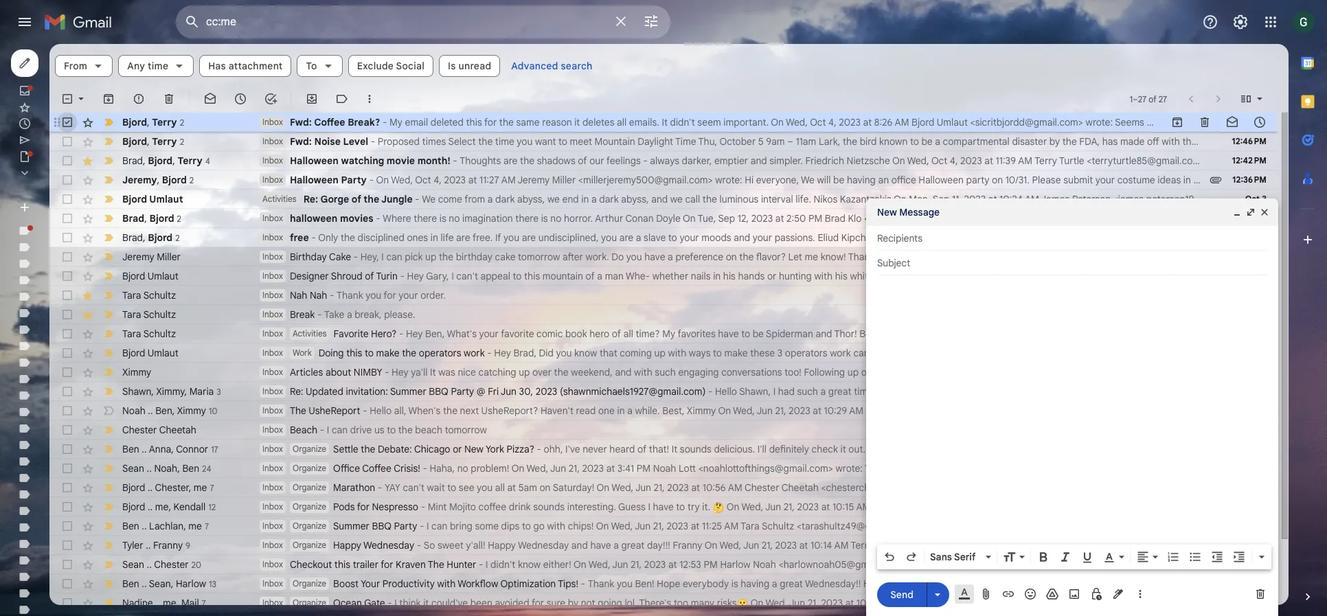 Task type: describe. For each thing, give the bounding box(es) containing it.
time inside any time dropdown button
[[148, 60, 168, 72]]

0 horizontal spatial can't
[[403, 482, 425, 494]]

sans serif option
[[927, 550, 983, 564]]

25 row from the top
[[49, 574, 1327, 593]]

2 row from the top
[[49, 132, 1278, 151]]

2023 right 12,
[[751, 212, 773, 225]]

tue, right indent more ‪(⌘])‬ icon
[[1249, 558, 1267, 571]]

boost
[[333, 578, 359, 590]]

inbox inside inbox halloween movies - where there is no imagination there is no horror. arthur conan doyle on  tue, sep 12, 2023 at 2:50 pm brad klo <klobrad84@gmail.com> wrote: hey guys  what are your favorite halloween movies?
[[262, 213, 283, 223]]

hey down 10:24
[[1003, 212, 1020, 225]]

2 horizontal spatial cheetah
[[1225, 462, 1263, 475]]

2 about from the left
[[955, 366, 981, 378]]

2 there from the left
[[515, 212, 539, 225]]

formatting options toolbar
[[877, 545, 1271, 569]]

articles
[[1071, 366, 1103, 378]]

office coffee crisis! - haha, no problem! on wed, jun 21, 2023 at 3:41 pm noah lott  <noahlottofthings@gmail.com> wrote: yesss. thanks for the quick response  ben. on wed, jun 21, 2023 at 1:18 pm chester cheetah <
[[333, 462, 1270, 475]]

i down ushereport
[[327, 424, 329, 436]]

movies
[[340, 212, 373, 225]]

1
[[1130, 94, 1133, 104]]

0 horizontal spatial shawn
[[122, 385, 151, 397]]

0 vertical spatial one
[[995, 270, 1012, 282]]

gary,
[[426, 270, 449, 282]]

0 horizontal spatial email
[[405, 116, 428, 128]]

1 horizontal spatial some
[[1045, 366, 1069, 378]]

inbox inside inbox free - only the disciplined ones in life are free. if you are undisciplined, you  are a slave to your moods and your passions. eliud kipchoge on wed, sep 13,  2023 at 1:58 pm brad klo <klobrad84@gmail.com
[[262, 232, 283, 242]]

.. for marathon - yay can't wait to see you all at 5am on saturday! on wed, jun 21, 2023 at  10:56 am chester cheetah <chestercheeetah@gmail.com> wrote: me too
[[148, 481, 153, 494]]

interesting.
[[567, 501, 616, 513]]

the up hands
[[739, 251, 754, 263]]

favorites
[[678, 328, 716, 340]]

7 for me
[[202, 598, 206, 608]]

invitation:
[[346, 385, 388, 398]]

2 vertical spatial sounds
[[994, 520, 1026, 532]]

bjord , terry 2 for fwd: noise level
[[122, 135, 184, 147]]

search
[[561, 60, 593, 72]]

inbox birthday cake - hey, i can pick up the birthday cake tomorrow after work. do you have a  preference on the flavor? let me know! thanks, jer
[[262, 251, 898, 263]]

i right more options icon at bottom
[[1152, 597, 1154, 609]]

numbered list ‪(⌘⇧7)‬ image
[[1166, 550, 1180, 564]]

interest
[[1200, 366, 1233, 378]]

chester up ben .. anna , connor 17
[[122, 424, 157, 436]]

friedrich
[[805, 155, 844, 167]]

0 horizontal spatial thank
[[337, 289, 363, 302]]

3 row from the top
[[49, 151, 1278, 170]]

inbox inside inbox fwd: noise level - proposed times select the time you want to meet mountain daylight time thu,  october 5 9am – 11am lark, the bird known to be a compartmental disaster by  the fda, has made off with the auxiliary reactor
[[262, 136, 283, 146]]

auxiliary
[[1199, 135, 1236, 148]]

ben left nelson at the bottom right
[[866, 405, 883, 417]]

party for can
[[394, 520, 417, 532]]

pop out image
[[1245, 207, 1256, 218]]

sans serif
[[930, 551, 976, 563]]

1 horizontal spatial great
[[780, 578, 803, 590]]

i left think
[[394, 597, 397, 609]]

12 row from the top
[[49, 324, 1278, 343]]

2 vertical spatial best,
[[662, 405, 685, 417]]

3 jun 21 from the top
[[1244, 578, 1267, 589]]

terry up "jeremy , bjord 2"
[[178, 154, 203, 167]]

cell for medina
[[1228, 442, 1278, 456]]

re: for re: updated invitation: summer bbq party @ fri jun 30, 2023 (shawnmichaels1927@gmail.com)
[[290, 385, 303, 398]]

settings image
[[1232, 14, 1249, 30]]

1 horizontal spatial that
[[1036, 558, 1054, 571]]

0 vertical spatial it
[[574, 116, 580, 128]]

checkout
[[290, 558, 332, 571]]

21, down the really
[[1139, 405, 1150, 417]]

tara schultz for inbox break - take a break, please.
[[122, 308, 176, 321]]

is up "life"
[[439, 212, 446, 225]]

and left thor!
[[816, 328, 832, 340]]

2 vertical spatial it
[[672, 443, 677, 455]]

organize for ocean gate
[[293, 598, 326, 608]]

Message Body text field
[[877, 282, 1267, 541]]

7 row from the top
[[49, 228, 1278, 247]]

has attachment image
[[1209, 173, 1223, 187]]

row containing nadine
[[49, 593, 1278, 613]]

1 horizontal spatial didn't
[[670, 116, 695, 128]]

hey left ya'll
[[392, 366, 408, 378]]

with right the go
[[547, 520, 565, 532]]

after
[[562, 251, 583, 263]]

1 horizontal spatial sounds
[[680, 443, 711, 455]]

me down kendall
[[188, 520, 202, 532]]

- right gate
[[387, 597, 392, 609]]

1 horizontal spatial franny
[[673, 539, 702, 552]]

21, down on wed, jun 21, at the bottom of the page
[[1253, 520, 1264, 532]]

always
[[650, 155, 679, 167]]

1 horizontal spatial thank
[[588, 578, 614, 590]]

0 horizontal spatial great
[[621, 539, 645, 552]]

0 vertical spatial an
[[1267, 155, 1278, 167]]

- right the hero?
[[399, 328, 404, 340]]

and down the "5"
[[751, 155, 767, 167]]

1 horizontal spatial our
[[875, 366, 889, 378]]

ushereport?
[[481, 405, 538, 417]]

1 wednesday from the left
[[363, 539, 414, 552]]

1 vertical spatial <terryturtle85@gmail.com>
[[903, 539, 1022, 552]]

organize for office coffee crisis!
[[293, 463, 326, 473]]

row containing shawn
[[49, 382, 1278, 401]]

nadine
[[122, 597, 153, 609]]

i right gary, at the top of page
[[451, 270, 454, 282]]

thu,
[[698, 135, 717, 148]]

cell for <
[[1228, 462, 1278, 475]]

office
[[891, 174, 916, 186]]

summer bbq party - i can bring some dips to go with chips! on wed, jun 21, 2023 at 11:25 am  tara schultz <tarashultz49@gmail.com> wrote: hey there, sounds great! where  will this be located? tara on wed, jun 21,
[[333, 520, 1264, 532]]

guess
[[618, 501, 646, 513]]

1 horizontal spatial too
[[1007, 482, 1021, 494]]

move to inbox image
[[305, 92, 319, 106]]

you right did
[[556, 347, 572, 359]]

2 horizontal spatial 20,
[[1309, 578, 1323, 590]]

new inside "dialog"
[[877, 206, 897, 218]]

be up nikos
[[833, 174, 844, 186]]

any time
[[127, 60, 168, 72]]

- up so
[[420, 520, 424, 532]]

philz
[[1161, 501, 1182, 513]]

ocean gate
[[333, 597, 385, 609]]

2 21 from the top
[[1259, 559, 1267, 569]]

am right "11:39"
[[1018, 155, 1032, 167]]

bjord umlaut for doing
[[122, 347, 179, 359]]

18 inbox from the top
[[262, 463, 283, 473]]

0 vertical spatial bbq
[[429, 385, 448, 398]]

2 horizontal spatial didn't
[[984, 558, 1009, 571]]

movies?
[[1190, 212, 1225, 225]]

1 make from the left
[[376, 347, 399, 359]]

new inside main content
[[464, 443, 483, 455]]

me down "ben .. sean , harlow 13" on the bottom left
[[163, 597, 176, 609]]

2 for free
[[175, 233, 180, 243]]

please.
[[384, 308, 415, 321]]

1 vertical spatial we
[[422, 193, 436, 205]]

1 vertical spatial miller
[[157, 251, 181, 263]]

proposed
[[378, 135, 420, 148]]

inbox inside inbox checkout this trailer for kraven the hunter - i didn't know either! on wed, jun 21, 2023 at 12:53 pm harlow noah  <harlownoah05@gmail.com> wrote: oh hmm, i didn't know that bullet train was  based on a book either!! on tue, jun 20,
[[262, 559, 283, 569]]

0 horizontal spatial harlow
[[176, 577, 206, 590]]

organize for happy wednesday
[[293, 540, 326, 550]]

be left the absolute in the bottom of the page
[[872, 347, 883, 359]]

0 vertical spatial now
[[1185, 501, 1203, 513]]

0 vertical spatial it
[[662, 116, 668, 128]]

1 horizontal spatial where
[[1056, 520, 1084, 532]]

0 horizontal spatial check
[[812, 443, 838, 455]]

1 vertical spatial email
[[1212, 174, 1235, 186]]

1 horizontal spatial favorite
[[1107, 212, 1141, 225]]

the left quick
[[942, 462, 956, 475]]

insert photo image
[[1067, 587, 1081, 601]]

1 vertical spatial some
[[475, 520, 499, 532]]

can left pick
[[386, 251, 402, 263]]

1 vertical spatial shawn
[[898, 597, 928, 609]]

delete image
[[162, 92, 176, 106]]

main menu image
[[16, 14, 33, 30]]

umlaut for activities re: gorge of the jungle - we come from a dark abyss, we end in a dark abyss, and we call the luminous  interval life. nikos kazantzakis on mon, sep 11, 2023 at 10:24 am james  peterson <james.peterson1902@gmail.com> wrote:
[[149, 193, 183, 205]]

11:25
[[702, 520, 722, 532]]

2 horizontal spatial harlow
[[863, 578, 894, 590]]

dips
[[501, 520, 520, 532]]

fwd: for fwd: noise level
[[290, 135, 312, 148]]

of left 'turin'
[[365, 270, 374, 282]]

out.
[[849, 443, 866, 455]]

more formatting options image
[[1255, 550, 1269, 564]]

up left over
[[519, 366, 530, 378]]

a up "whether" on the top of page
[[668, 251, 673, 263]]

sean down sean .. chester 20 on the bottom of the page
[[149, 577, 171, 590]]

jones
[[895, 501, 921, 513]]

1 jun 21 from the top
[[1244, 540, 1267, 550]]

at left 8:26
[[863, 116, 872, 128]]

0 horizontal spatial turtle
[[875, 539, 901, 552]]

1 horizontal spatial my
[[662, 328, 675, 340]]

has
[[1102, 135, 1118, 148]]

oct right 'minimize' icon
[[1245, 213, 1260, 223]]

2 vertical spatial my
[[1054, 539, 1067, 552]]

drive
[[350, 424, 372, 436]]

the left shadows
[[520, 155, 534, 167]]

pods for nespresso
[[333, 501, 418, 513]]

0 horizontal spatial now
[[1143, 539, 1161, 552]]

0 vertical spatial where
[[383, 212, 411, 225]]

bjord umlaut for inbox
[[122, 270, 179, 282]]

0 horizontal spatial having
[[741, 578, 769, 590]]

2 vertical spatial all
[[495, 482, 505, 494]]

is
[[448, 60, 456, 72]]

me left the we've
[[1158, 116, 1172, 128]]

undo ‪(⌘z)‬ image
[[883, 550, 896, 564]]

am up <harlownoah05@gmail.com>
[[834, 539, 849, 552]]

peterson
[[1072, 193, 1111, 205]]

sep left 12,
[[718, 212, 735, 225]]

ushereport
[[309, 405, 360, 417]]

- down engaging
[[708, 385, 713, 398]]

bold ‪(⌘b)‬ image
[[1036, 550, 1050, 564]]

toggle split pane mode image
[[1239, 92, 1253, 106]]

paul
[[1061, 578, 1080, 590]]

0 vertical spatial thanks
[[868, 443, 899, 455]]

0 vertical spatial we
[[801, 174, 815, 186]]

0 horizontal spatial it
[[430, 366, 436, 378]]

is up risks
[[731, 578, 738, 590]]

organize for summer bbq party
[[293, 521, 326, 531]]

chester down the <noahlottofthings@gmail.com>
[[745, 482, 779, 494]]

october
[[720, 135, 756, 148]]

inbox inside inbox break - take a break, please.
[[262, 309, 283, 319]]

21, down that!
[[654, 482, 665, 494]]

21, up "definitely" on the bottom of page
[[775, 405, 786, 417]]

thor!
[[834, 328, 857, 340]]

the right over
[[554, 366, 569, 378]]

row containing jeremy miller
[[49, 247, 1278, 267]]

0 horizontal spatial by
[[568, 597, 578, 609]]

shroud
[[331, 270, 362, 282]]

you left ben!
[[617, 578, 633, 590]]

jeremy for ,
[[122, 173, 157, 186]]

2 vertical spatial it
[[423, 597, 429, 609]]

movie
[[387, 155, 415, 167]]

1 conversations from the left
[[721, 366, 782, 378]]

while.
[[635, 405, 660, 417]]

exclude social button
[[348, 55, 433, 77]]

all,
[[394, 405, 406, 417]]

1 horizontal spatial by
[[1049, 135, 1060, 148]]

ben up chester cheetah
[[155, 404, 172, 417]]

imagination
[[462, 212, 513, 225]]

is unread button
[[439, 55, 500, 77]]

have right favorites
[[718, 328, 739, 340]]

hey up catching
[[494, 347, 511, 359]]

exclude
[[357, 60, 394, 72]]

important.
[[724, 116, 769, 128]]

a right end
[[591, 193, 597, 205]]

up right pick
[[425, 251, 436, 263]]

1 horizontal spatial having
[[847, 174, 876, 186]]

2 for halloween movies
[[177, 213, 181, 224]]

end
[[562, 193, 579, 205]]

0 horizontal spatial too
[[674, 597, 688, 609]]

heart
[[1069, 539, 1093, 552]]

productivity
[[382, 578, 435, 590]]

gotta
[[1089, 501, 1113, 513]]

- down watching
[[369, 174, 374, 186]]

1 vertical spatial book
[[1177, 558, 1199, 571]]

20 inbox from the top
[[262, 501, 283, 512]]

1 vertical spatial coffee
[[362, 462, 391, 475]]

0 vertical spatial the
[[290, 405, 306, 417]]

<klobrad84@gmail.com>
[[864, 212, 971, 225]]

1 horizontal spatial harlow
[[720, 558, 750, 571]]

1 vertical spatial bbq
[[372, 520, 392, 532]]

inbox free - only the disciplined ones in life are free. if you are undisciplined, you  are a slave to your moods and your passions. eliud kipchoge on wed, sep 13,  2023 at 1:58 pm brad klo <klobrad84@gmail.com
[[262, 231, 1169, 244]]

5am
[[518, 482, 537, 494]]

2023 right 11,
[[964, 193, 986, 205]]

insert signature image
[[1111, 587, 1125, 601]]

0 vertical spatial coffee
[[314, 116, 345, 128]]

be up these
[[753, 328, 764, 340]]

be right known
[[921, 135, 933, 148]]

2 jun 21 from the top
[[1244, 559, 1267, 569]]

10:29
[[824, 405, 847, 417]]

are right thoughts
[[503, 155, 518, 167]]

organize for pods for nespresso
[[293, 501, 326, 512]]

think
[[399, 597, 421, 609]]

bullet
[[1057, 558, 1081, 571]]

more image
[[363, 92, 376, 106]]

- right hunter
[[479, 558, 483, 571]]

1 operators from the left
[[419, 347, 461, 359]]

row containing noah
[[49, 401, 1278, 420]]

wait
[[427, 482, 445, 494]]

a down inbox checkout this trailer for kraven the hunter - i didn't know either! on wed, jun 21, 2023 at 12:53 pm harlow noah  <harlownoah05@gmail.com> wrote: oh hmm, i didn't know that bullet train was  based on a book either!! on tue, jun 20,
[[772, 578, 777, 590]]

underline ‪(⌘u)‬ image
[[1080, 551, 1094, 565]]

0 horizontal spatial one
[[598, 405, 615, 417]]

hey,
[[360, 251, 379, 263]]

heard
[[609, 443, 635, 455]]

bjord , terry 2 for fwd: coffee break?
[[122, 116, 184, 128]]

0 horizontal spatial anna
[[149, 443, 171, 455]]

2 we from the left
[[670, 193, 683, 205]]

0 horizontal spatial franny
[[153, 539, 183, 551]]

has attachment button
[[199, 55, 292, 77]]

21 row from the top
[[49, 497, 1287, 517]]

2 wednesday from the left
[[518, 539, 569, 552]]

this left mountain
[[524, 270, 540, 282]]

5 cell from the top
[[1228, 500, 1278, 514]]

0 vertical spatial all
[[617, 116, 627, 128]]

0 horizontal spatial 20,
[[949, 578, 963, 590]]

6 row from the top
[[49, 209, 1278, 228]]

close image
[[1259, 207, 1270, 218]]

mon,
[[909, 193, 930, 205]]

12 inbox from the top
[[262, 348, 283, 358]]

everybody
[[683, 578, 729, 590]]

.. right nadine
[[155, 597, 160, 609]]

umlaut for doing this to make the operators work - hey brad, did you know that coming up with ways to make these 3 operators  work can be an absolute pain?
[[147, 347, 179, 359]]

2 halloween from the left
[[1143, 212, 1187, 225]]

.. for inbox checkout this trailer for kraven the hunter - i didn't know either! on wed, jun 21, 2023 at 12:53 pm harlow noah  <harlownoah05@gmail.com> wrote: oh hmm, i didn't know that bullet train was  based on a book either!! on tue, jun 20,
[[147, 558, 152, 570]]

hope
[[657, 578, 680, 590]]

1 horizontal spatial 4
[[1262, 271, 1267, 281]]

0 horizontal spatial that
[[600, 347, 617, 359]]

3 right these
[[777, 347, 783, 359]]

4, for 8:26
[[828, 116, 836, 128]]

4 jun 21 from the top
[[1244, 598, 1267, 608]]

umlaut for inbox designer shroud of turin - hey gary, i can't appeal to this mountain of a man whe- whether nails in  his hands or hunting with his white whale he is someone to no one best,  bjord
[[147, 270, 179, 282]]

break
[[290, 308, 315, 321]]

0 horizontal spatial didn't
[[491, 558, 515, 571]]

7 for lachlan
[[205, 521, 209, 531]]

connor
[[176, 443, 208, 455]]

i right hey,
[[381, 251, 384, 263]]

read
[[576, 405, 596, 417]]

1 horizontal spatial summer
[[390, 385, 426, 398]]

ben.
[[1027, 462, 1047, 475]]

pizza?
[[507, 443, 534, 455]]

2 abyss, from the left
[[621, 193, 649, 205]]

up right following
[[847, 366, 859, 378]]

oct down compartmental
[[931, 155, 947, 167]]

2 operators from the left
[[785, 347, 827, 359]]

.. for summer bbq party - i can bring some dips to go with chips! on wed, jun 21, 2023 at 11:25 am  tara schultz <tarashultz49@gmail.com> wrote: hey there, sounds great! where  will this be located? tara on wed, jun 21,
[[142, 520, 147, 532]]

- left ohh,
[[537, 443, 541, 455]]

crisis!
[[394, 462, 420, 475]]

- up 'take'
[[330, 289, 334, 302]]

1 vertical spatial thanks
[[893, 462, 925, 475]]

clear search image
[[607, 8, 635, 35]]

organize for settle the debate: chicago or new york pizza?
[[293, 444, 326, 454]]

1 horizontal spatial or
[[767, 270, 776, 282]]

4, for 11:39
[[950, 155, 958, 167]]

1 horizontal spatial will
[[1087, 520, 1101, 532]]

sean up <shawnmichaels1927@gmail.com>
[[1037, 578, 1059, 590]]

0 horizontal spatial know
[[518, 558, 541, 571]]

10 row from the top
[[49, 286, 1278, 305]]

2 make from the left
[[724, 347, 748, 359]]

chester up "ben .. sean , harlow 13" on the bottom left
[[154, 558, 189, 570]]

11 inbox from the top
[[262, 328, 283, 339]]

- down 'select' at the left
[[453, 155, 457, 167]]

halloween for halloween watching movie month!
[[290, 155, 339, 167]]

interval
[[761, 193, 793, 205]]

5 row from the top
[[49, 190, 1294, 209]]

0 vertical spatial tomorrow
[[518, 251, 560, 263]]

0 horizontal spatial 4,
[[434, 174, 442, 186]]

main content containing from
[[49, 44, 1327, 616]]

1 vertical spatial all
[[623, 328, 633, 340]]

favorite hero? - hey ben, what's your favorite comic book hero of all time? my favorites  have to be spiderman and thor! best, tara
[[334, 328, 903, 340]]

1 halloween from the left
[[290, 212, 338, 225]]

bjord umlaut for activities
[[122, 193, 183, 205]]

1 his from the left
[[723, 270, 736, 282]]

😮 image
[[737, 598, 748, 610]]

terry down delete image
[[152, 116, 177, 128]]

the up movies
[[364, 193, 379, 205]]

either!
[[543, 558, 571, 571]]

22 inbox from the top
[[262, 540, 283, 550]]

21, up the ben. at the right bottom of page
[[1037, 443, 1048, 455]]

ocean
[[333, 597, 362, 609]]

go
[[533, 520, 545, 532]]

life
[[441, 231, 454, 244]]

insert files using drive image
[[1045, 587, 1059, 601]]

2 horizontal spatial it
[[840, 443, 846, 455]]

me
[[991, 482, 1004, 494]]

1 vertical spatial sounds
[[533, 501, 565, 513]]

am right "10:29"
[[849, 405, 864, 417]]

at left 3:41
[[606, 462, 615, 475]]

tue, up inbox free - only the disciplined ones in life are free. if you are undisciplined, you  are a slave to your moods and your passions. eliud kipchoge on wed, sep 13,  2023 at 1:58 pm brad klo <klobrad84@gmail.com
[[698, 212, 716, 225]]

1 horizontal spatial anna
[[1123, 443, 1145, 455]]

hey left ben,
[[406, 328, 423, 340]]

yay
[[385, 482, 400, 494]]

chicago
[[414, 443, 450, 455]]

20 row from the top
[[49, 478, 1278, 497]]

for down 'turin'
[[384, 289, 396, 302]]

21, up day!!!
[[653, 520, 664, 532]]

<medinaanna1994@gmail.com>
[[1182, 443, 1319, 455]]

2 horizontal spatial know
[[1011, 558, 1034, 571]]

inbox re: updated invitation: summer bbq party @ fri jun 30, 2023 (shawnmichaels1927@gmail.com) -
[[262, 385, 715, 398]]

21 inbox from the top
[[262, 521, 283, 531]]

sep down pop out image
[[1245, 271, 1260, 281]]

2 oct 3 from the top
[[1245, 213, 1267, 223]]

24 inbox from the top
[[262, 578, 283, 589]]

0 horizontal spatial or
[[453, 443, 462, 455]]

that!
[[649, 443, 669, 455]]

redo ‪(⌘y)‬ image
[[905, 550, 918, 564]]

support image
[[1202, 14, 1219, 30]]

19 row from the top
[[49, 459, 1278, 478]]

- right break?
[[383, 116, 387, 128]]

.. up ben .. lachlan , me 7
[[148, 500, 153, 513]]

for right "pods"
[[357, 501, 370, 513]]

problem!
[[471, 462, 509, 475]]

25 inbox from the top
[[262, 598, 283, 608]]

am right 11:25
[[724, 520, 739, 532]]

at left 10:56
[[691, 482, 700, 494]]

your up flavor?
[[753, 231, 772, 244]]

you right see
[[477, 482, 493, 494]]

1 vertical spatial time
[[495, 135, 514, 148]]

guys
[[1022, 212, 1043, 225]]

for down sharing,
[[927, 462, 939, 475]]

1 horizontal spatial check
[[1116, 501, 1142, 513]]

more options image
[[1136, 587, 1144, 601]]

row containing jeremy
[[49, 170, 1278, 190]]

your up peterson
[[1095, 174, 1115, 186]]

could've
[[431, 597, 468, 609]]

am up guys
[[1025, 193, 1039, 205]]

brad , bjord 2 for free
[[122, 231, 180, 243]]

1 vertical spatial the
[[428, 558, 444, 571]]

fri
[[488, 385, 499, 398]]

inbox fwd: coffee break? - my email deleted this for the same reason it deletes all emails. it didn't  seem important. on wed, oct 4, 2023 at 8:26 am bjord umlaut  <sicritbjordd@gmail.com> wrote: seems to me we've
[[262, 116, 1199, 128]]



Task type: locate. For each thing, give the bounding box(es) containing it.
row up day!!!
[[49, 517, 1278, 536]]

book left hero
[[565, 328, 587, 340]]

cake
[[329, 251, 351, 263]]

organize for marathon
[[293, 482, 326, 492]]

really
[[1126, 366, 1150, 378]]

sean .. chester 20
[[122, 558, 201, 570]]

8 inbox from the top
[[262, 271, 283, 281]]

we left call
[[670, 193, 683, 205]]

1 horizontal spatial there
[[515, 212, 539, 225]]

check up office coffee crisis! - haha, no problem! on wed, jun 21, 2023 at 3:41 pm noah lott  <noahlottofthings@gmail.com> wrote: yesss. thanks for the quick response  ben. on wed, jun 21, 2023 at 1:18 pm chester cheetah <
[[812, 443, 838, 455]]

0 vertical spatial will
[[817, 174, 831, 186]]

0 horizontal spatial we
[[547, 193, 560, 205]]

labels image
[[335, 92, 349, 106]]

7 for chester
[[210, 483, 214, 493]]

1 horizontal spatial miller
[[552, 174, 576, 186]]

inbox checkout this trailer for kraven the hunter - i didn't know either! on wed, jun 21, 2023 at 12:53 pm harlow noah  <harlownoah05@gmail.com> wrote: oh hmm, i didn't know that bullet train was  based on a book either!! on tue, jun 20,
[[262, 558, 1302, 571]]

<chestercheeetah@gmail.com>
[[821, 482, 959, 494]]

brad for only the disciplined ones in life are free. if you are undisciplined, you  are a slave to your moods and your passions. eliud kipchoge on wed, sep 13,  2023 at 1:58 pm brad klo <klobrad84@gmail.com
[[122, 231, 143, 243]]

1 horizontal spatial bbq
[[429, 385, 448, 398]]

we
[[547, 193, 560, 205], [670, 193, 683, 205]]

1 horizontal spatial 20,
[[1288, 558, 1302, 571]]

our down meet
[[589, 155, 604, 167]]

for left the same
[[484, 116, 497, 128]]

whether
[[652, 270, 688, 282]]

0 vertical spatial 7
[[210, 483, 214, 493]]

a right from
[[488, 193, 493, 205]]

fwd:
[[290, 116, 312, 128], [290, 135, 312, 148]]

1 vertical spatial 7
[[205, 521, 209, 531]]

24 row from the top
[[49, 555, 1302, 574]]

insert link ‪(⌘k)‬ image
[[1001, 587, 1015, 601]]

oct 3 right 'minimize' icon
[[1245, 213, 1267, 223]]

about down pain?
[[955, 366, 981, 378]]

discard draft ‪(⌘⇧d)‬ image
[[1254, 587, 1267, 601]]

organize for boost your productivity with workflow optimization tips!
[[293, 578, 326, 589]]

3 right maria
[[217, 386, 221, 397]]

optimization
[[500, 578, 556, 590]]

schultz for inbox break - take a break, please.
[[143, 308, 176, 321]]

kazantzakis
[[840, 193, 891, 205]]

kraven
[[396, 558, 426, 571]]

2 cell from the top
[[1228, 423, 1278, 437]]

archive image
[[102, 92, 115, 106]]

advanced search button
[[506, 54, 598, 78]]

pain?
[[939, 347, 962, 359]]

i
[[381, 251, 384, 263], [451, 270, 454, 282], [327, 424, 329, 436], [648, 501, 650, 513], [427, 520, 429, 532], [486, 558, 488, 571], [979, 558, 981, 571], [394, 597, 397, 609], [1152, 597, 1154, 609]]

row up inbox designer shroud of turin - hey gary, i can't appeal to this mountain of a man whe- whether nails in  his hands or hunting with his white whale he is someone to no one best,  bjord on the top
[[49, 247, 1278, 267]]

11 row from the top
[[49, 305, 1278, 324]]

some
[[1045, 366, 1069, 378], [475, 520, 499, 532]]

1 vertical spatial that
[[1106, 366, 1124, 378]]

4
[[205, 156, 210, 166], [1262, 271, 1267, 281]]

.. right tyler at the bottom
[[146, 539, 151, 551]]

jeremy for miller
[[122, 251, 154, 263]]

not
[[581, 597, 595, 609]]

too right me
[[1007, 482, 1021, 494]]

1 vertical spatial bjord umlaut
[[122, 270, 179, 282]]

1 horizontal spatial wednesday
[[518, 539, 569, 552]]

17 row from the top
[[49, 420, 1278, 440]]

2 27 from the left
[[1159, 94, 1167, 104]]

2 conversations from the left
[[892, 366, 952, 378]]

tara schultz for inbox nah nah - thank you for your order.
[[122, 289, 176, 302]]

am right 10:56
[[728, 482, 742, 494]]

2 bjord umlaut from the top
[[122, 270, 179, 282]]

row containing tyler
[[49, 536, 1278, 555]]

gorge
[[320, 193, 349, 205]]

2023 down try
[[667, 520, 688, 532]]

more send options image
[[931, 588, 944, 601]]

0 vertical spatial or
[[767, 270, 776, 282]]

17 inbox from the top
[[262, 444, 283, 454]]

1 horizontal spatial know
[[574, 347, 597, 359]]

4 organize from the top
[[293, 501, 326, 512]]

0 horizontal spatial operators
[[419, 347, 461, 359]]

w
[[1322, 443, 1327, 455]]

tue, right discard draft ‪(⌘⇧d)‬ icon
[[1271, 578, 1289, 590]]

8 row from the top
[[49, 247, 1278, 267]]

catching
[[478, 366, 516, 378]]

2 for halloween party
[[189, 175, 194, 185]]

3 bjord umlaut from the top
[[122, 347, 179, 359]]

12:36 pm
[[1232, 174, 1267, 185]]

Search mail text field
[[206, 15, 604, 29]]

one right read
[[598, 405, 615, 417]]

0 horizontal spatial the
[[290, 405, 306, 417]]

row down lott
[[49, 478, 1278, 497]]

we left the come at the left of the page
[[422, 193, 436, 205]]

3 cell from the top
[[1228, 442, 1278, 456]]

1 horizontal spatial party
[[394, 520, 417, 532]]

None search field
[[176, 5, 670, 38]]

1 horizontal spatial abyss,
[[621, 193, 649, 205]]

activities for activities
[[293, 328, 327, 339]]

umlaut up 'shawn , ximmy , maria 3'
[[147, 347, 179, 359]]

minimize image
[[1232, 207, 1243, 218]]

halloween for halloween party
[[290, 174, 339, 186]]

1 horizontal spatial nah
[[310, 289, 327, 302]]

0 vertical spatial having
[[847, 174, 876, 186]]

0 horizontal spatial cheetah
[[159, 424, 196, 436]]

never
[[583, 443, 607, 455]]

0 horizontal spatial time
[[148, 60, 168, 72]]

by
[[1049, 135, 1060, 148], [568, 597, 578, 609]]

1 horizontal spatial work
[[830, 347, 851, 359]]

time right 'any'
[[148, 60, 168, 72]]

definitely
[[769, 443, 809, 455]]

2 happy from the left
[[488, 539, 516, 552]]

the down "life"
[[439, 251, 453, 263]]

1 vertical spatial was
[[1107, 558, 1124, 571]]

0 horizontal spatial favorite
[[501, 328, 534, 340]]

italic ‪(⌘i)‬ image
[[1058, 550, 1072, 564]]

2 inside "jeremy , bjord 2"
[[189, 175, 194, 185]]

Subject field
[[877, 256, 1267, 270]]

0 vertical spatial our
[[589, 155, 604, 167]]

6 organize from the top
[[293, 540, 326, 550]]

mike
[[873, 501, 893, 513]]

bjord , terry 2 up brad , bjord , terry 4
[[122, 135, 184, 147]]

inbox inside the inbox beach - i can drive us to the beach tomorrow
[[262, 424, 283, 435]]

white
[[850, 270, 873, 282]]

27
[[1138, 94, 1147, 104], [1159, 94, 1167, 104]]

3 tara schultz from the top
[[122, 328, 176, 340]]

7 inside ben .. lachlan , me 7
[[205, 521, 209, 531]]

0 horizontal spatial our
[[589, 155, 604, 167]]

1 nah from the left
[[290, 289, 307, 302]]

1 fwd: from the top
[[290, 116, 312, 128]]

operators
[[419, 347, 461, 359], [785, 347, 827, 359]]

with down know!
[[814, 270, 833, 282]]

7 inbox from the top
[[262, 251, 283, 262]]

3 21 from the top
[[1259, 578, 1267, 589]]

it.
[[702, 501, 710, 513]]

main content
[[49, 44, 1327, 616]]

passions.
[[775, 231, 815, 244]]

2 horizontal spatial 4,
[[950, 155, 958, 167]]

tab list
[[1289, 44, 1327, 567]]

chester right '1:18'
[[1189, 462, 1223, 475]]

all
[[617, 116, 627, 128], [623, 328, 633, 340], [495, 482, 505, 494]]

5 organize from the top
[[293, 521, 326, 531]]

row
[[49, 113, 1278, 132], [49, 132, 1278, 151], [49, 151, 1278, 170], [49, 170, 1278, 190], [49, 190, 1294, 209], [49, 209, 1278, 228], [49, 228, 1278, 247], [49, 247, 1278, 267], [49, 267, 1278, 286], [49, 286, 1278, 305], [49, 305, 1278, 324], [49, 324, 1278, 343], [49, 343, 1278, 363], [49, 363, 1278, 382], [49, 382, 1278, 401], [49, 401, 1278, 420], [49, 420, 1278, 440], [49, 440, 1327, 459], [49, 459, 1278, 478], [49, 478, 1278, 497], [49, 497, 1287, 517], [49, 517, 1278, 536], [49, 536, 1278, 555], [49, 555, 1302, 574], [49, 574, 1327, 593], [49, 593, 1278, 613]]

4 inside brad , bjord , terry 4
[[205, 156, 210, 166]]

activities up free
[[262, 194, 296, 204]]

1 vertical spatial oct 3
[[1245, 213, 1267, 223]]

4,
[[828, 116, 836, 128], [950, 155, 958, 167], [434, 174, 442, 186]]

row down hope
[[49, 593, 1278, 613]]

0 horizontal spatial make
[[376, 347, 399, 359]]

3 organize from the top
[[293, 482, 326, 492]]

4 down mark as read image
[[205, 156, 210, 166]]

1 tara schultz from the top
[[122, 289, 176, 302]]

sounds
[[680, 443, 711, 455], [533, 501, 565, 513], [994, 520, 1026, 532]]

2 vertical spatial cheetah
[[782, 482, 819, 494]]

0 vertical spatial cheetah
[[159, 424, 196, 436]]

chester cheetah
[[122, 424, 196, 436]]

3 right pop out image
[[1262, 213, 1267, 223]]

where up the heart
[[1056, 520, 1084, 532]]

inbox inside inbox designer shroud of turin - hey gary, i can't appeal to this mountain of a man whe- whether nails in  his hands or hunting with his white whale he is someone to no one best,  bjord
[[262, 271, 283, 281]]

4, up lark,
[[828, 116, 836, 128]]

inbox inside inbox re: updated invitation: summer bbq party @ fri jun 30, 2023 (shawnmichaels1927@gmail.com) -
[[262, 386, 283, 396]]

cheetah down <medinaanna1994@gmail.com>
[[1225, 462, 1263, 475]]

ximmy up 'shawn , ximmy , maria 3'
[[122, 366, 151, 378]]

my right time?
[[662, 328, 675, 340]]

oct up lark,
[[810, 116, 826, 128]]

1 horizontal spatial happy
[[488, 539, 516, 552]]

schultz for favorite hero? - hey ben, what's your favorite comic book hero of all time? my favorites  have to be spiderman and thor! best, tara
[[143, 328, 176, 340]]

2 bjord , terry 2 from the top
[[122, 135, 184, 147]]

1 happy from the left
[[333, 539, 361, 552]]

4 cell from the top
[[1228, 462, 1278, 475]]

0 horizontal spatial coffee
[[314, 116, 345, 128]]

4 inbox from the top
[[262, 174, 283, 185]]

the down all,
[[398, 424, 413, 436]]

hey down pick
[[407, 270, 424, 282]]

13 inbox from the top
[[262, 367, 283, 377]]

brad , bjord 2 for halloween movies
[[122, 212, 181, 224]]

🤔 image
[[713, 502, 724, 514]]

reactor
[[1238, 135, 1270, 148]]

fwd: for fwd: coffee break?
[[290, 116, 312, 128]]

on wed, jun 21, 2023 at 10:48 am shawn michaels  <shawnmichaels1927@gmail.com> wrote: i believe this
[[748, 597, 1206, 609]]

1 horizontal spatial turtle
[[1059, 155, 1084, 167]]

thank up the 'going'
[[588, 578, 614, 590]]

an left office
[[878, 174, 889, 186]]

1 vertical spatial an
[[878, 174, 889, 186]]

14 inbox from the top
[[262, 386, 283, 396]]

cell for klo
[[1228, 231, 1278, 245]]

20, right more formatting options image
[[1288, 558, 1302, 571]]

0 vertical spatial that
[[600, 347, 617, 359]]

jungle
[[381, 193, 413, 205]]

am right 8:26
[[895, 116, 909, 128]]

.. for boost your productivity with workflow optimization tips! - thank you ben! hope everybody is having a great wednesday!! harlow on tue,  jun 20, 2023 at 1:44 pm sean paul <sean.paul032000@gmail.com> wrote: on  tue, jun 20, 2
[[142, 577, 147, 590]]

cell for wed,
[[1228, 519, 1278, 533]]

16 row from the top
[[49, 401, 1278, 420]]

that
[[600, 347, 617, 359], [1106, 366, 1124, 378], [1036, 558, 1054, 571]]

bjord .. me , kendall 12
[[122, 500, 216, 513]]

2 horizontal spatial sounds
[[994, 520, 1026, 532]]

we've
[[1174, 116, 1199, 128]]

inbox inside inbox halloween watching movie month! - thoughts are the shadows of our feelings - always darker, emptier and  simpler. friedrich nietzsche on wed, oct 4, 2023 at 11:39 am terry turtle  <terryturtle85@gmail.com> wrote: this is an
[[262, 155, 283, 166]]

6 inbox from the top
[[262, 232, 283, 242]]

gate
[[364, 597, 385, 609]]

party
[[966, 174, 989, 186]]

know up weekend,
[[574, 347, 597, 359]]

will down friedrich
[[817, 174, 831, 186]]

1 horizontal spatial best,
[[859, 328, 882, 340]]

1 horizontal spatial can't
[[456, 270, 478, 282]]

did
[[539, 347, 554, 359]]

2 organize from the top
[[293, 463, 326, 473]]

inbox inside inbox fwd: coffee break? - my email deleted this for the same reason it deletes all emails. it didn't  seem important. on wed, oct 4, 2023 at 8:26 am bjord umlaut  <sicritbjordd@gmail.com> wrote: seems to me we've
[[262, 117, 283, 127]]

this up <james.peterson1902@gmail.com>
[[1193, 174, 1209, 186]]

horror.
[[564, 212, 593, 225]]

- left haha,
[[423, 462, 427, 475]]

this up full
[[1103, 520, 1119, 532]]

coffee up the yay
[[362, 462, 391, 475]]

0 vertical spatial shawn
[[122, 385, 151, 397]]

hmm,
[[952, 558, 976, 571]]

9 inbox from the top
[[262, 290, 283, 300]]

pm right 1:58
[[1011, 231, 1025, 244]]

advanced search options image
[[637, 8, 665, 35]]

- right tips!
[[581, 578, 585, 590]]

20
[[191, 559, 201, 570]]

1 horizontal spatial we
[[670, 193, 683, 205]]

favorite up brad,
[[501, 328, 534, 340]]

happy down dips
[[488, 539, 516, 552]]

1 organize from the top
[[293, 444, 326, 454]]

halloween
[[290, 155, 339, 167], [290, 174, 339, 186], [919, 174, 964, 186]]

activities inside activities re: gorge of the jungle - we come from a dark abyss, we end in a dark abyss, and we call the luminous  interval life. nikos kazantzakis on mon, sep 11, 2023 at 10:24 am james  peterson <james.peterson1902@gmail.com> wrote:
[[262, 194, 296, 204]]

- right free
[[311, 231, 316, 244]]

level
[[343, 135, 368, 148]]

2 horizontal spatial party
[[451, 385, 474, 398]]

23 row from the top
[[49, 536, 1278, 555]]

organize
[[293, 444, 326, 454], [293, 463, 326, 473], [293, 482, 326, 492], [293, 501, 326, 512], [293, 521, 326, 531], [293, 540, 326, 550], [293, 578, 326, 589], [293, 598, 326, 608]]

1 oct 3 from the top
[[1245, 194, 1267, 204]]

some right here's
[[1045, 366, 1069, 378]]

15 row from the top
[[49, 382, 1278, 401]]

1 horizontal spatial <terryturtle85@gmail.com>
[[1087, 155, 1206, 167]]

- up <millerjeremy500@gmail.com>
[[643, 155, 648, 167]]

16 inbox from the top
[[262, 424, 283, 435]]

row containing chester cheetah
[[49, 420, 1278, 440]]

deleted
[[431, 116, 464, 128]]

snooze image
[[234, 92, 247, 106]]

engaging
[[678, 366, 719, 378]]

wrote: left gotta
[[1060, 501, 1087, 513]]

2 inbox from the top
[[262, 136, 283, 146]]

trailer
[[353, 558, 378, 571]]

0 horizontal spatial abyss,
[[517, 193, 545, 205]]

2 work from the left
[[830, 347, 851, 359]]

13 row from the top
[[49, 343, 1278, 363]]

0 vertical spatial check
[[812, 443, 838, 455]]

noah up bjord .. chester , me 7
[[154, 462, 177, 474]]

row containing ximmy
[[49, 363, 1278, 382]]

new
[[877, 206, 897, 218], [464, 443, 483, 455]]

1 horizontal spatial 27
[[1159, 94, 1167, 104]]

arthur
[[595, 212, 623, 225]]

and up doyle
[[651, 193, 668, 205]]

hi
[[745, 174, 754, 186]]

this right the believe at the bottom
[[1190, 597, 1206, 609]]

inbox inside inbox halloween party - on wed, oct 4, 2023 at 11:27 am jeremy miller <millerjeremy500@gmail.com>  wrote: hi everyone, we will be having an office halloween party on 10/31.  please submit your costume ideas in this email
[[262, 174, 283, 185]]

inbox fwd: noise level - proposed times select the time you want to meet mountain daylight time thu,  october 5 9am – 11am lark, the bird known to be a compartmental disaster by  the fda, has made off with the auxiliary reactor
[[262, 135, 1270, 148]]

0 horizontal spatial my
[[390, 116, 402, 128]]

23 inbox from the top
[[262, 559, 283, 569]]

moods
[[701, 231, 731, 244]]

5 inbox from the top
[[262, 213, 283, 223]]

franny up the 12:53
[[673, 539, 702, 552]]

i right hmm,
[[979, 558, 981, 571]]

.. for inbox the ushereport - hello all, when's the next ushereport? haven't read one in a while. best,  ximmy on wed, jun 21, 2023 at 10:29 am ben nelson  <ben.nelson1980@gmail.com> wrote: on wed, jun 21, 2023 at 12:44
[[148, 404, 153, 417]]

terry down <tarashultz49@gmail.com>
[[851, 539, 873, 552]]

this
[[466, 116, 482, 128], [1193, 174, 1209, 186], [524, 270, 540, 282], [346, 347, 362, 359], [1103, 520, 1119, 532], [334, 558, 350, 571], [1190, 597, 1206, 609]]

1 vertical spatial cheetah
[[1225, 462, 1263, 475]]

None checkbox
[[60, 92, 74, 106], [60, 173, 74, 187], [60, 192, 74, 206], [60, 250, 74, 264], [60, 327, 74, 341], [60, 346, 74, 360], [60, 365, 74, 379], [60, 500, 74, 514], [60, 539, 74, 552], [60, 558, 74, 571], [60, 92, 74, 106], [60, 173, 74, 187], [60, 192, 74, 206], [60, 250, 74, 264], [60, 327, 74, 341], [60, 346, 74, 360], [60, 365, 74, 379], [60, 500, 74, 514], [60, 539, 74, 552], [60, 558, 74, 571]]

row down the 12:53
[[49, 574, 1327, 593]]

brad for where there is no imagination there is no horror. arthur conan doyle on  tue, sep 12, 2023 at 2:50 pm brad klo <klobrad84@gmail.com> wrote: hey guys  what are your favorite halloween movies?
[[122, 212, 144, 224]]

0 vertical spatial too
[[1007, 482, 1021, 494]]

party
[[341, 174, 367, 186], [451, 385, 474, 398], [394, 520, 417, 532]]

0 horizontal spatial best,
[[662, 405, 685, 417]]

7 inside 'nadine .. me , mail 7'
[[202, 598, 206, 608]]

inbox inside inbox the ushereport - hello all, when's the next ushereport? haven't read one in a while. best,  ximmy on wed, jun 21, 2023 at 10:29 am ben nelson  <ben.nelson1980@gmail.com> wrote: on wed, jun 21, 2023 at 12:44
[[262, 405, 283, 416]]

0 vertical spatial klo
[[848, 212, 862, 225]]

8 organize from the top
[[293, 598, 326, 608]]

indent more ‪(⌘])‬ image
[[1232, 550, 1246, 564]]

on  wed, jun 21, 2023 at 10:15 am mike jones <mikejones41905@gmail.com> wrote:  gotta check out philz now
[[724, 501, 1205, 513]]

0 vertical spatial brad , bjord 2
[[122, 212, 181, 224]]

4 21 from the top
[[1259, 598, 1267, 608]]

1 we from the left
[[547, 193, 560, 205]]

2 dark from the left
[[599, 193, 619, 205]]

19 inbox from the top
[[262, 482, 283, 492]]

the down the we've
[[1182, 135, 1197, 148]]

1 brad , bjord 2 from the top
[[122, 212, 181, 224]]

9 row from the top
[[49, 267, 1278, 286]]

1 vertical spatial re:
[[290, 385, 303, 398]]

party for wed,
[[341, 174, 367, 186]]

.. for settle the debate: chicago or new york pizza? - ohh, i've never heard of that! it sounds delicious. i'll definitely check  it out. thanks for sharing, anna! on wed, jun 21, 2023 at 4:10 pm anna  medina <medinaanna1994@gmail.com> w
[[142, 443, 147, 455]]

2 vertical spatial that
[[1036, 558, 1054, 571]]

1 vertical spatial summer
[[333, 520, 369, 532]]

york
[[486, 443, 504, 455]]

0 horizontal spatial party
[[341, 174, 367, 186]]

.. for office coffee crisis! - haha, no problem! on wed, jun 21, 2023 at 3:41 pm noah lott  <noahlottofthings@gmail.com> wrote: yesss. thanks for the quick response  ben. on wed, jun 21, 2023 at 1:18 pm chester cheetah <
[[147, 462, 152, 474]]

gmail image
[[44, 8, 119, 36]]

sep left 11,
[[933, 193, 950, 205]]

0 vertical spatial great
[[621, 539, 645, 552]]

1 vertical spatial too
[[674, 597, 688, 609]]

summer down "pods"
[[333, 520, 369, 532]]

turtle up submit
[[1059, 155, 1084, 167]]

0 horizontal spatial book
[[565, 328, 587, 340]]

7 organize from the top
[[293, 578, 326, 589]]

☺ image
[[1164, 541, 1175, 552]]

insert emoji ‪(⌘⇧2)‬ image
[[1023, 587, 1037, 601]]

2 nah from the left
[[310, 289, 327, 302]]

indent less ‪(⌘[)‬ image
[[1210, 550, 1224, 564]]

is right this
[[1258, 155, 1265, 167]]

0 horizontal spatial sounds
[[533, 501, 565, 513]]

brad for thoughts are the shadows of our feelings - always darker, emptier and  simpler. friedrich nietzsche on wed, oct 4, 2023 at 11:39 am terry turtle  <terryturtle85@gmail.com> wrote: this is an
[[122, 154, 143, 167]]

have down 'slave'
[[644, 251, 665, 263]]

14 row from the top
[[49, 363, 1278, 382]]

15 inbox from the top
[[262, 405, 283, 416]]

bulleted list ‪(⌘⇧8)‬ image
[[1188, 550, 1202, 564]]

0 horizontal spatial was
[[438, 366, 455, 378]]

any time button
[[118, 55, 194, 77]]

ohh,
[[544, 443, 563, 455]]

i'll
[[757, 443, 767, 455]]

0 vertical spatial miller
[[552, 174, 576, 186]]

cell
[[1228, 231, 1278, 245], [1228, 423, 1278, 437], [1228, 442, 1278, 456], [1228, 462, 1278, 475], [1228, 500, 1278, 514], [1228, 519, 1278, 533]]

26 row from the top
[[49, 593, 1278, 613]]

4 row from the top
[[49, 170, 1278, 190]]

1 dark from the left
[[495, 193, 515, 205]]

1 row from the top
[[49, 113, 1278, 132]]

toggle confidential mode image
[[1089, 587, 1103, 601]]

18 row from the top
[[49, 440, 1327, 459]]

wednesday!!
[[805, 578, 861, 590]]

toolbar
[[1164, 115, 1273, 129]]

hello
[[370, 405, 392, 417]]

0 vertical spatial my
[[390, 116, 402, 128]]

1 horizontal spatial one
[[995, 270, 1012, 282]]

bjord , terry 2
[[122, 116, 184, 128], [122, 135, 184, 147]]

2 tara schultz from the top
[[122, 308, 176, 321]]

klo up kipchoge
[[848, 212, 862, 225]]

navigation
[[0, 44, 165, 616]]

1 horizontal spatial conversations
[[892, 366, 952, 378]]

6 cell from the top
[[1228, 519, 1278, 533]]

ben!
[[635, 578, 654, 590]]

email down 12:42 pm
[[1212, 174, 1235, 186]]

2 for fwd: noise level
[[180, 136, 184, 147]]

mark as read image
[[203, 92, 217, 106]]

new message dialog
[[866, 199, 1278, 616]]

schultz for inbox nah nah - thank you for your order.
[[143, 289, 176, 302]]

whale
[[876, 270, 901, 282]]

0 horizontal spatial halloween
[[290, 212, 338, 225]]

3 inbox from the top
[[262, 155, 283, 166]]

3 inside 'shawn , ximmy , maria 3'
[[217, 386, 221, 397]]

your down peterson
[[1086, 212, 1105, 225]]

- i think it could've been avoided for sure by not going lol. there's too  many risks
[[385, 597, 737, 609]]

21, down 'boost your productivity with workflow optimization tips! - thank you ben! hope everybody is having a great wednesday!! harlow on tue,  jun 20, 2023 at 1:44 pm sean paul <sean.paul032000@gmail.com> wrote: on  tue, jun 20, 2'
[[808, 597, 819, 609]]

inbox inside inbox nah nah - thank you for your order.
[[262, 290, 283, 300]]

inbox inside inbox birthday cake - hey, i can pick up the birthday cake tomorrow after work. do you have a  preference on the flavor? let me know! thanks, jer
[[262, 251, 283, 262]]

1 27 from the left
[[1138, 94, 1147, 104]]

row up "doing this to make the operators work - hey brad, did you know that coming up with ways to make these 3 operators  work can be an absolute pain?"
[[49, 324, 1278, 343]]

no left horror.
[[550, 212, 561, 225]]

row down 'slave'
[[49, 267, 1278, 286]]

2 vertical spatial bjord umlaut
[[122, 347, 179, 359]]

having up kazantzakis
[[847, 174, 876, 186]]

attach files image
[[979, 587, 993, 601]]

re: for re: gorge of the jungle
[[303, 193, 318, 205]]

<james.peterson1902@gmail.com>
[[1113, 193, 1264, 205]]

1 21 from the top
[[1259, 540, 1267, 550]]

of up movies
[[351, 193, 361, 205]]

22 row from the top
[[49, 517, 1278, 536]]

reason
[[542, 116, 572, 128]]

2 his from the left
[[835, 270, 847, 282]]

and up (shawnmichaels1927@gmail.com)
[[615, 366, 632, 378]]

21, left more formatting options image
[[1234, 539, 1245, 552]]

7 inside bjord .. chester , me 7
[[210, 483, 214, 493]]

at left 1:58
[[981, 231, 990, 244]]

add to tasks image
[[264, 92, 277, 106]]

1 horizontal spatial klo
[[1051, 231, 1065, 244]]

0 horizontal spatial tomorrow
[[445, 424, 487, 436]]

None checkbox
[[60, 115, 74, 129], [60, 135, 74, 148], [60, 154, 74, 168], [60, 212, 74, 225], [60, 231, 74, 245], [60, 269, 74, 283], [60, 288, 74, 302], [60, 308, 74, 321], [60, 385, 74, 398], [60, 404, 74, 418], [60, 423, 74, 437], [60, 442, 74, 456], [60, 462, 74, 475], [60, 481, 74, 495], [60, 519, 74, 533], [60, 577, 74, 591], [60, 596, 74, 610], [60, 115, 74, 129], [60, 135, 74, 148], [60, 154, 74, 168], [60, 212, 74, 225], [60, 231, 74, 245], [60, 269, 74, 283], [60, 288, 74, 302], [60, 308, 74, 321], [60, 385, 74, 398], [60, 404, 74, 418], [60, 423, 74, 437], [60, 442, 74, 456], [60, 462, 74, 475], [60, 481, 74, 495], [60, 519, 74, 533], [60, 577, 74, 591], [60, 596, 74, 610]]

email up times
[[405, 116, 428, 128]]

cell up the <
[[1228, 442, 1278, 456]]

1 about from the left
[[326, 366, 351, 378]]

what's
[[447, 328, 477, 340]]

0 vertical spatial <terryturtle85@gmail.com>
[[1087, 155, 1206, 167]]

ben .. lachlan , me 7
[[122, 520, 209, 532]]

13,
[[943, 231, 954, 244]]

1 work from the left
[[464, 347, 485, 359]]

conan
[[625, 212, 654, 225]]

3:41
[[617, 462, 634, 475]]

1:18
[[1155, 462, 1170, 475]]

deletes
[[582, 116, 614, 128]]

activities for activities re: gorge of the jungle - we come from a dark abyss, we end in a dark abyss, and we call the luminous  interval life. nikos kazantzakis on mon, sep 11, 2023 at 10:24 am james  peterson <james.peterson1902@gmail.com> wrote:
[[262, 194, 296, 204]]

halloween
[[290, 212, 338, 225], [1143, 212, 1187, 225]]

1 abyss, from the left
[[517, 193, 545, 205]]

are up do
[[619, 231, 633, 244]]

0 horizontal spatial 27
[[1138, 94, 1147, 104]]

2023 down compartmental
[[960, 155, 982, 167]]

inbox inside inbox articles about nimby - hey ya'll it was nice catching up over the weekend, and with such engaging  conversations too! following up on our conversations about nimby, here's  some articles that really piqued my interest
[[262, 367, 283, 377]]

0 vertical spatial was
[[438, 366, 455, 378]]

1 horizontal spatial cheetah
[[782, 482, 819, 494]]

you down arthur
[[601, 231, 617, 244]]

1 cell from the top
[[1228, 231, 1278, 245]]

1 horizontal spatial 4,
[[828, 116, 836, 128]]

can down "mint"
[[431, 520, 447, 532]]

times
[[422, 135, 446, 148]]

james
[[1041, 193, 1070, 205]]

report spam image
[[132, 92, 146, 106]]

spiderman
[[766, 328, 813, 340]]

@
[[476, 385, 485, 398]]

search mail image
[[180, 10, 205, 34]]

1 bjord umlaut from the top
[[122, 193, 183, 205]]

1 there from the left
[[414, 212, 437, 225]]

tara schultz for favorite hero? - hey ben, what's your favorite comic book hero of all time? my favorites  have to be spiderman and thor! best, tara
[[122, 328, 176, 340]]

2 fwd: from the top
[[290, 135, 312, 148]]

nimby
[[354, 366, 382, 378]]

inbox halloween party - on wed, oct 4, 2023 at 11:27 am jeremy miller <millerjeremy500@gmail.com>  wrote: hi everyone, we will be having an office halloween party on 10/31.  please submit your costume ideas in this email
[[262, 174, 1235, 186]]

seems
[[1115, 116, 1144, 128]]

it right think
[[423, 597, 429, 609]]

preference
[[675, 251, 723, 263]]

0 vertical spatial fwd:
[[290, 116, 312, 128]]

,
[[147, 116, 150, 128], [147, 135, 150, 147], [143, 154, 145, 167], [173, 154, 175, 167], [157, 173, 159, 186], [144, 212, 147, 224], [143, 231, 145, 243], [151, 385, 154, 397], [184, 385, 187, 397], [172, 404, 175, 417], [171, 443, 174, 455], [177, 462, 180, 474], [189, 481, 191, 494], [169, 500, 171, 513], [183, 520, 186, 532], [171, 577, 173, 590], [176, 597, 179, 609]]

2 for fwd: coffee break?
[[180, 117, 184, 127]]

work down thor!
[[830, 347, 851, 359]]



Task type: vqa. For each thing, say whether or not it's contained in the screenshot.
Cozy corresponding to Cozy link at bottom
no



